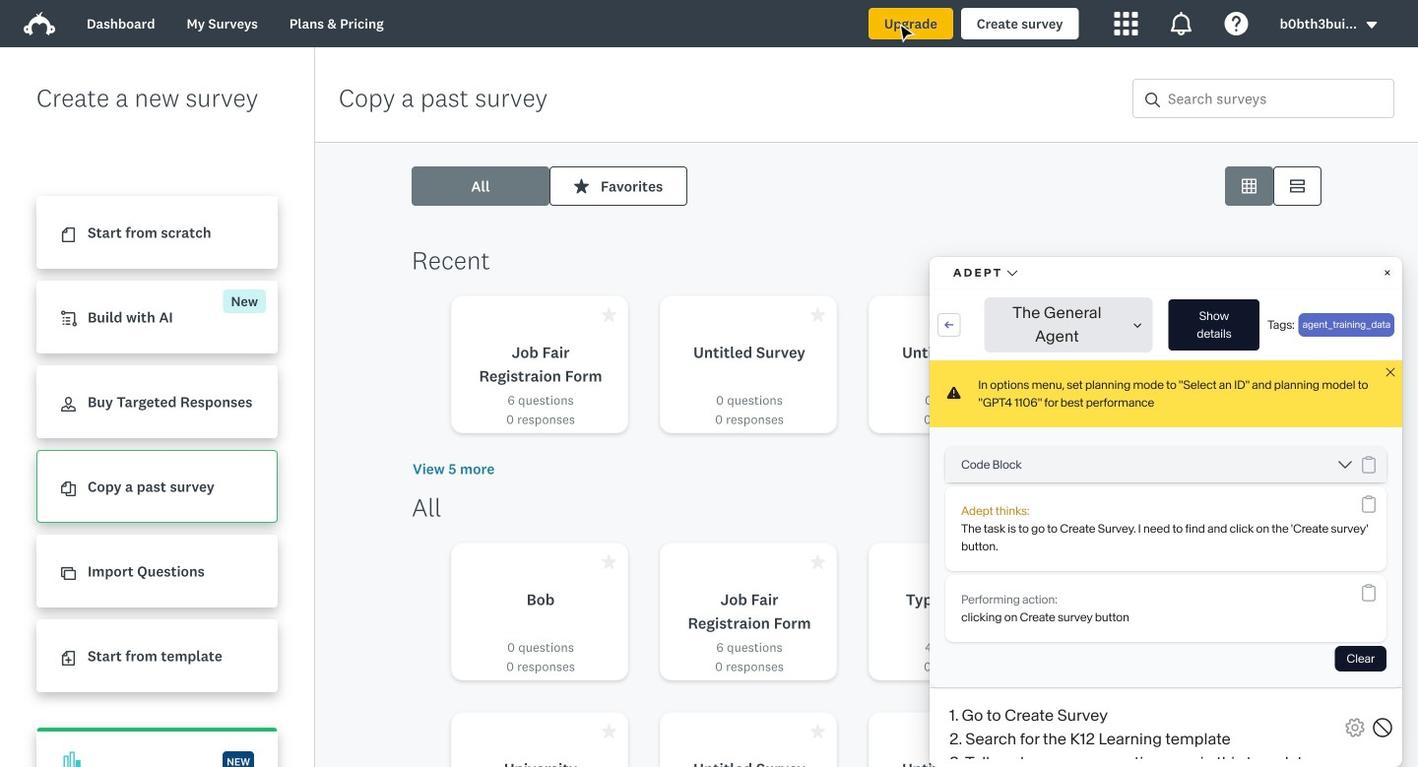 Task type: describe. For each thing, give the bounding box(es) containing it.
employee engagement template image
[[744, 292, 978, 446]]

help icon image
[[1225, 12, 1249, 35]]

grid image
[[1219, 186, 1234, 201]]

2 brand logo image from the top
[[24, 12, 55, 35]]

product concept analysis image
[[1012, 292, 1246, 446]]

user image
[[61, 397, 76, 412]]

lock image for net promoter® score (nps) template image
[[687, 604, 702, 619]]

software and app customer feedback with nps® image
[[744, 595, 978, 750]]

lock image
[[955, 604, 970, 619]]

notification center icon image
[[1170, 12, 1194, 35]]

Search templates field
[[1153, 80, 1386, 117]]

1 brand logo image from the top
[[24, 8, 55, 39]]

customer satisfaction template image
[[476, 292, 710, 446]]

textboxmultiple image
[[1267, 186, 1282, 201]]

documentplus image
[[61, 651, 76, 666]]

clone image
[[61, 567, 76, 582]]

search image
[[1138, 92, 1153, 107]]



Task type: vqa. For each thing, say whether or not it's contained in the screenshot.
Net Promoter® Score (NPS) Template image at the bottom of page
yes



Task type: locate. For each thing, give the bounding box(es) containing it.
lock image for employee engagement template image
[[955, 301, 970, 315]]

1 vertical spatial lock image
[[687, 604, 702, 619]]

products icon image
[[1115, 12, 1139, 35], [1115, 12, 1139, 35]]

net promoter® score (nps) template image
[[476, 595, 710, 750]]

1 horizontal spatial lock image
[[955, 301, 970, 315]]

brand logo image
[[24, 8, 55, 39], [24, 12, 55, 35]]

dropdown arrow icon image
[[1366, 18, 1379, 32], [1367, 22, 1378, 29]]

document image
[[61, 228, 76, 243]]

0 horizontal spatial lock image
[[687, 604, 702, 619]]

surveymonkey-paradigm belonging and inclusion template image
[[1012, 595, 1246, 750]]

0 vertical spatial lock image
[[955, 301, 970, 315]]

documentclone image
[[61, 482, 76, 497]]

lock image
[[955, 301, 970, 315], [687, 604, 702, 619]]



